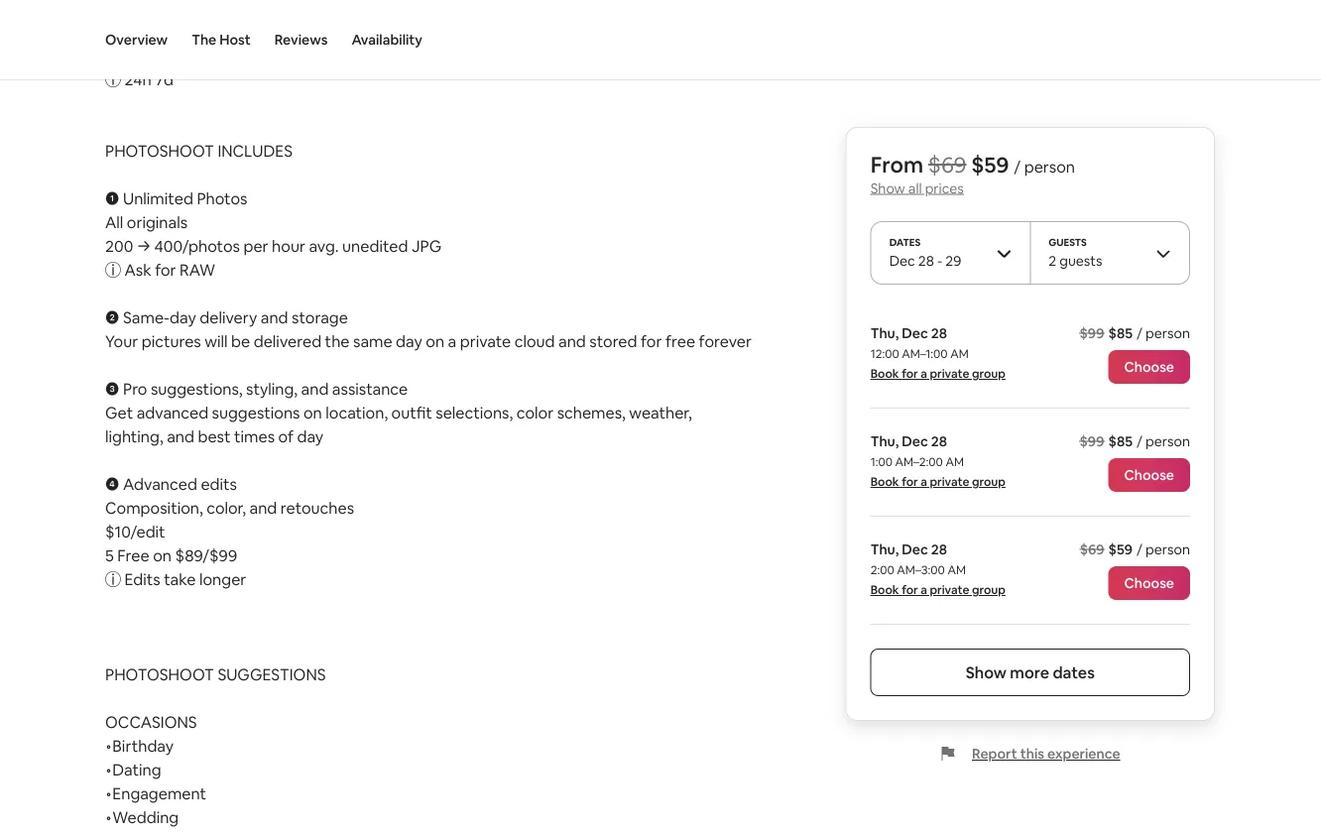 Task type: locate. For each thing, give the bounding box(es) containing it.
1 vertical spatial group
[[973, 474, 1006, 490]]

and down advanced
[[167, 426, 194, 447]]

availability
[[352, 31, 423, 49]]

1 vertical spatial choose link
[[1109, 459, 1191, 492]]

book for a private group link for thu, dec 28 1:00 am–2:00 am book for a private group
[[871, 474, 1006, 490]]

‎➋ same-day delivery and storage your pictures will be delivered the same day on a private cloud and stored for free forever
[[105, 307, 752, 351]]

day right same
[[396, 331, 423, 351]]

$69
[[929, 150, 967, 179], [1081, 541, 1105, 559]]

a up selections,
[[448, 331, 457, 351]]

am inside thu, dec 28 1:00 am–2:00 am book for a private group
[[946, 455, 965, 470]]

0 vertical spatial book
[[871, 366, 900, 382]]

am–2:00
[[896, 455, 944, 470]]

will
[[205, 331, 228, 351]]

on left location,
[[304, 402, 322, 423]]

3 book from the top
[[871, 583, 900, 598]]

photoshoot for photoshoot suggestions
[[105, 664, 214, 685]]

dec up am–3:00
[[902, 541, 929, 559]]

show left "more"
[[966, 662, 1007, 683]]

the host
[[192, 31, 251, 49]]

ⓘ inside ‎➊ unlimited photos all originals 200 → 400/photos per hour avg. unedited jpg ⓘ  ask for raw
[[105, 260, 121, 280]]

1 vertical spatial on
[[304, 402, 322, 423]]

free
[[666, 331, 696, 351]]

group inside thu, dec 28 12:00 am–1:00 am book for a private group
[[973, 366, 1006, 382]]

private for thu, dec 28 1:00 am–2:00 am book for a private group
[[930, 474, 970, 490]]

0 vertical spatial choose
[[1125, 358, 1175, 376]]

book down 2:00
[[871, 583, 900, 598]]

forever
[[699, 331, 752, 351]]

0 vertical spatial am
[[951, 346, 969, 362]]

28 inside thu, dec 28 1:00 am–2:00 am book for a private group
[[932, 433, 948, 451]]

on right free
[[153, 545, 172, 566]]

ⓘ down 200
[[105, 260, 121, 280]]

2 choose from the top
[[1125, 466, 1175, 484]]

private
[[460, 331, 511, 351], [930, 366, 970, 382], [930, 474, 970, 490], [930, 583, 970, 598]]

dec up am–1:00
[[902, 325, 929, 342]]

/ inside from $69 $59 / person show all prices
[[1015, 156, 1021, 177]]

day
[[170, 307, 196, 327], [396, 331, 423, 351], [297, 426, 324, 447]]

$59
[[972, 150, 1010, 179], [1109, 541, 1133, 559]]

0 vertical spatial $59
[[972, 150, 1010, 179]]

location,
[[326, 402, 388, 423]]

2 horizontal spatial on
[[426, 331, 445, 351]]

book down 1:00
[[871, 474, 900, 490]]

0 vertical spatial $99 $85 / person
[[1080, 325, 1191, 342]]

am for thu, dec 28 2:00 am–3:00 am book for a private group
[[948, 563, 967, 578]]

2 thu, from the top
[[871, 433, 899, 451]]

book down the 12:00
[[871, 366, 900, 382]]

dec down dates
[[890, 252, 916, 270]]

availability button
[[352, 0, 423, 79]]

thomas
[[105, 21, 172, 42]]

pro
[[123, 379, 147, 399]]

am
[[951, 346, 969, 362], [946, 455, 965, 470], [948, 563, 967, 578]]

1:00
[[871, 455, 893, 470]]

1 horizontal spatial on
[[304, 402, 322, 423]]

outfit
[[392, 402, 432, 423]]

2 photoshoot from the top
[[105, 664, 214, 685]]

dec inside thu, dec 28 1:00 am–2:00 am book for a private group
[[902, 433, 929, 451]]

0 vertical spatial on
[[426, 331, 445, 351]]

am right am–1:00
[[951, 346, 969, 362]]

for inside '‎➋ same-day delivery and storage your pictures will be delivered the same day on a private cloud and stored for free forever'
[[641, 331, 662, 351]]

2 vertical spatial book
[[871, 583, 900, 598]]

2 vertical spatial choose link
[[1109, 567, 1191, 600]]

1 choose from the top
[[1125, 358, 1175, 376]]

/ for thu, dec 28 12:00 am–1:00 am book for a private group
[[1137, 325, 1143, 342]]

photoshoot up unlimited
[[105, 140, 214, 161]]

3 choose from the top
[[1125, 575, 1175, 592]]

am for thu, dec 28 12:00 am–1:00 am book for a private group
[[951, 346, 969, 362]]

on
[[426, 331, 445, 351], [304, 402, 322, 423], [153, 545, 172, 566]]

show inside from $69 $59 / person show all prices
[[871, 179, 906, 197]]

am right am–2:00
[[946, 455, 965, 470]]

and
[[261, 307, 288, 327], [559, 331, 586, 351], [301, 379, 329, 399], [167, 426, 194, 447], [250, 498, 277, 518]]

1 group from the top
[[973, 366, 1006, 382]]

ⓘ left 24h
[[105, 69, 121, 89]]

1 vertical spatial thu,
[[871, 433, 899, 451]]

avg.
[[309, 236, 339, 256]]

choose
[[1125, 358, 1175, 376], [1125, 466, 1175, 484], [1125, 575, 1175, 592]]

0 horizontal spatial $59
[[972, 150, 1010, 179]]

3 ⓘ from the top
[[105, 569, 121, 589]]

0 vertical spatial show
[[871, 179, 906, 197]]

thu, inside thu, dec 28 2:00 am–3:00 am book for a private group
[[871, 541, 899, 559]]

thu, up 1:00
[[871, 433, 899, 451]]

1 book for a private group link from the top
[[871, 366, 1006, 382]]

thu, for thu, dec 28 2:00 am–3:00 am book for a private group
[[871, 541, 899, 559]]

thu, up the 12:00
[[871, 325, 899, 342]]

1 vertical spatial book
[[871, 474, 900, 490]]

1 horizontal spatial $69
[[1081, 541, 1105, 559]]

1 vertical spatial day
[[396, 331, 423, 351]]

2 group from the top
[[973, 474, 1006, 490]]

0 vertical spatial choose link
[[1109, 350, 1191, 384]]

day up pictures
[[170, 307, 196, 327]]

private for thu, dec 28 2:00 am–3:00 am book for a private group
[[930, 583, 970, 598]]

guests
[[1060, 252, 1103, 270]]

reviews button
[[275, 0, 328, 79]]

2 book for a private group link from the top
[[871, 474, 1006, 490]]

28 up am–3:00
[[932, 541, 948, 559]]

for inside thu, dec 28 12:00 am–1:00 am book for a private group
[[902, 366, 919, 382]]

2
[[1049, 252, 1057, 270]]

for inside ‎➊ unlimited photos all originals 200 → 400/photos per hour avg. unedited jpg ⓘ  ask for raw
[[155, 260, 176, 280]]

1 $85 from the top
[[1109, 325, 1133, 342]]

2 vertical spatial choose
[[1125, 575, 1175, 592]]

book inside thu, dec 28 12:00 am–1:00 am book for a private group
[[871, 366, 900, 382]]

0 vertical spatial ⓘ
[[105, 69, 121, 89]]

1 photoshoot from the top
[[105, 140, 214, 161]]

private down am–2:00
[[930, 474, 970, 490]]

for down am–2:00
[[902, 474, 919, 490]]

for inside thu, dec 28 2:00 am–3:00 am book for a private group
[[902, 583, 919, 598]]

a down am–1:00
[[921, 366, 928, 382]]

book inside thu, dec 28 2:00 am–3:00 am book for a private group
[[871, 583, 900, 598]]

0 vertical spatial $99
[[1080, 325, 1105, 342]]

private left cloud on the left top
[[460, 331, 511, 351]]

28 inside dates dec 28 - 29
[[919, 252, 935, 270]]

book for a private group link down am–2:00
[[871, 474, 1006, 490]]

3 choose link from the top
[[1109, 567, 1191, 600]]

0 vertical spatial $85
[[1109, 325, 1133, 342]]

ⓘ
[[105, 69, 121, 89], [105, 260, 121, 280], [105, 569, 121, 589]]

thu, for thu, dec 28 12:00 am–1:00 am book for a private group
[[871, 325, 899, 342]]

2 vertical spatial on
[[153, 545, 172, 566]]

1 thu, from the top
[[871, 325, 899, 342]]

1 vertical spatial photoshoot
[[105, 664, 214, 685]]

all
[[909, 179, 923, 197]]

1 vertical spatial $69
[[1081, 541, 1105, 559]]

/ for thu, dec 28 2:00 am–3:00 am book for a private group
[[1137, 541, 1143, 559]]

1 vertical spatial book for a private group link
[[871, 474, 1006, 490]]

28 left -
[[919, 252, 935, 270]]

and right the "color,"
[[250, 498, 277, 518]]

2 vertical spatial ⓘ
[[105, 569, 121, 589]]

for right ask
[[155, 260, 176, 280]]

28 for am–1:00
[[932, 325, 948, 342]]

group for thu, dec 28 12:00 am–1:00 am book for a private group
[[973, 366, 1006, 382]]

am inside thu, dec 28 2:00 am–3:00 am book for a private group
[[948, 563, 967, 578]]

and inside ‎➍ advanced edits composition, color, and retouches $10/edit 5 free on $89/$99 ⓘ  edits take longer
[[250, 498, 277, 518]]

day right 'of'
[[297, 426, 324, 447]]

$99 $85 / person for thu, dec 28 1:00 am–2:00 am book for a private group
[[1080, 433, 1191, 451]]

2 vertical spatial group
[[973, 583, 1006, 598]]

private inside thu, dec 28 12:00 am–1:00 am book for a private group
[[930, 366, 970, 382]]

book inside thu, dec 28 1:00 am–2:00 am book for a private group
[[871, 474, 900, 490]]

thu, inside thu, dec 28 1:00 am–2:00 am book for a private group
[[871, 433, 899, 451]]

private inside thu, dec 28 2:00 am–3:00 am book for a private group
[[930, 583, 970, 598]]

◦dating
[[105, 760, 161, 780]]

1 book from the top
[[871, 366, 900, 382]]

choose for thu, dec 28 1:00 am–2:00 am book for a private group
[[1125, 466, 1175, 484]]

◦wedding
[[105, 807, 179, 828]]

0 vertical spatial thu,
[[871, 325, 899, 342]]

0 vertical spatial book for a private group link
[[871, 366, 1006, 382]]

/ for thu, dec 28 1:00 am–2:00 am book for a private group
[[1137, 433, 1143, 451]]

for down am–3:00
[[902, 583, 919, 598]]

am right am–3:00
[[948, 563, 967, 578]]

2 book from the top
[[871, 474, 900, 490]]

28 inside thu, dec 28 12:00 am–1:00 am book for a private group
[[932, 325, 948, 342]]

28 up am–1:00
[[932, 325, 948, 342]]

dates
[[1053, 662, 1096, 683]]

0 horizontal spatial day
[[170, 307, 196, 327]]

28 up am–2:00
[[932, 433, 948, 451]]

1 horizontal spatial show
[[966, 662, 1007, 683]]

0 vertical spatial day
[[170, 307, 196, 327]]

dec up am–2:00
[[902, 433, 929, 451]]

28 inside thu, dec 28 2:00 am–3:00 am book for a private group
[[932, 541, 948, 559]]

thu, up 2:00
[[871, 541, 899, 559]]

a for thu, dec 28 1:00 am–2:00 am book for a private group
[[921, 474, 928, 490]]

on inside ‎➍ advanced edits composition, color, and retouches $10/edit 5 free on $89/$99 ⓘ  edits take longer
[[153, 545, 172, 566]]

1 horizontal spatial $59
[[1109, 541, 1133, 559]]

dec for 1:00
[[902, 433, 929, 451]]

show down from
[[871, 179, 906, 197]]

a for thu, dec 28 12:00 am–1:00 am book for a private group
[[921, 366, 928, 382]]

0 vertical spatial photoshoot
[[105, 140, 214, 161]]

guests
[[1049, 236, 1088, 249]]

a inside '‎➋ same-day delivery and storage your pictures will be delivered the same day on a private cloud and stored for free forever'
[[448, 331, 457, 351]]

for down am–1:00
[[902, 366, 919, 382]]

0 horizontal spatial show
[[871, 179, 906, 197]]

1 vertical spatial $99
[[1080, 433, 1105, 451]]

➌
[[105, 379, 120, 399]]

same
[[353, 331, 393, 351]]

storage
[[292, 307, 348, 327]]

private inside thu, dec 28 1:00 am–2:00 am book for a private group
[[930, 474, 970, 490]]

book for a private group link down am–3:00
[[871, 583, 1006, 598]]

person for thu, dec 28 12:00 am–1:00 am book for a private group
[[1146, 325, 1191, 342]]

private down am–1:00
[[930, 366, 970, 382]]

am inside thu, dec 28 12:00 am–1:00 am book for a private group
[[951, 346, 969, 362]]

3 group from the top
[[973, 583, 1006, 598]]

report
[[973, 745, 1018, 763]]

$99
[[1080, 325, 1105, 342], [1080, 433, 1105, 451]]

2 vertical spatial book for a private group link
[[871, 583, 1006, 598]]

$85
[[1109, 325, 1133, 342], [1109, 433, 1133, 451]]

and up delivered
[[261, 307, 288, 327]]

composition,
[[105, 498, 203, 518]]

0 horizontal spatial $69
[[929, 150, 967, 179]]

for for thu, dec 28 2:00 am–3:00 am book for a private group
[[902, 583, 919, 598]]

group for thu, dec 28 2:00 am–3:00 am book for a private group
[[973, 583, 1006, 598]]

ⓘ down 5
[[105, 569, 121, 589]]

book for a private group link for thu, dec 28 12:00 am–1:00 am book for a private group
[[871, 366, 1006, 382]]

photoshoot includes
[[105, 140, 293, 161]]

private for thu, dec 28 12:00 am–1:00 am book for a private group
[[930, 366, 970, 382]]

and right styling,
[[301, 379, 329, 399]]

1 vertical spatial am
[[946, 455, 965, 470]]

overview button
[[105, 0, 168, 79]]

report this experience button
[[941, 745, 1121, 763]]

2:00
[[871, 563, 895, 578]]

choose link for thu, dec 28 12:00 am–1:00 am book for a private group
[[1109, 350, 1191, 384]]

book for a private group link down am–1:00
[[871, 366, 1006, 382]]

2 vertical spatial thu,
[[871, 541, 899, 559]]

1 $99 $85 / person from the top
[[1080, 325, 1191, 342]]

dec inside dates dec 28 - 29
[[890, 252, 916, 270]]

from
[[871, 150, 924, 179]]

guests 2 guests
[[1049, 236, 1103, 270]]

/
[[1015, 156, 1021, 177], [1137, 325, 1143, 342], [1137, 433, 1143, 451], [1137, 541, 1143, 559]]

$99 for thu, dec 28 12:00 am–1:00 am book for a private group
[[1080, 325, 1105, 342]]

jpg
[[412, 236, 442, 256]]

1 $99 from the top
[[1080, 325, 1105, 342]]

photoshoot up occasions on the bottom of the page
[[105, 664, 214, 685]]

1 vertical spatial ⓘ
[[105, 260, 121, 280]]

group for thu, dec 28 1:00 am–2:00 am book for a private group
[[973, 474, 1006, 490]]

thomas ocovos
[[105, 21, 244, 42]]

0 horizontal spatial on
[[153, 545, 172, 566]]

raw
[[180, 260, 215, 280]]

2 $99 $85 / person from the top
[[1080, 433, 1191, 451]]

0 vertical spatial group
[[973, 366, 1006, 382]]

1 choose link from the top
[[1109, 350, 1191, 384]]

group inside thu, dec 28 2:00 am–3:00 am book for a private group
[[973, 583, 1006, 598]]

2 $99 from the top
[[1080, 433, 1105, 451]]

dec inside thu, dec 28 12:00 am–1:00 am book for a private group
[[902, 325, 929, 342]]

times
[[234, 426, 275, 447]]

day inside ➌ pro suggestions, styling, and assistance get advanced suggestions on location, outfit selections, color schemes, weather, lighting, and best times of day
[[297, 426, 324, 447]]

2 ⓘ from the top
[[105, 260, 121, 280]]

a inside thu, dec 28 2:00 am–3:00 am book for a private group
[[921, 583, 928, 598]]

a inside thu, dec 28 1:00 am–2:00 am book for a private group
[[921, 474, 928, 490]]

photoshoot suggestions
[[105, 664, 326, 685]]

private down am–3:00
[[930, 583, 970, 598]]

$99 $85 / person
[[1080, 325, 1191, 342], [1080, 433, 1191, 451]]

1 vertical spatial $99 $85 / person
[[1080, 433, 1191, 451]]

1 horizontal spatial day
[[297, 426, 324, 447]]

3 thu, from the top
[[871, 541, 899, 559]]

3 book for a private group link from the top
[[871, 583, 1006, 598]]

a down am–3:00
[[921, 583, 928, 598]]

ocovos
[[176, 21, 244, 42]]

a inside thu, dec 28 12:00 am–1:00 am book for a private group
[[921, 366, 928, 382]]

and right cloud on the left top
[[559, 331, 586, 351]]

a for thu, dec 28 2:00 am–3:00 am book for a private group
[[921, 583, 928, 598]]

1 vertical spatial choose
[[1125, 466, 1175, 484]]

0 vertical spatial $69
[[929, 150, 967, 179]]

lighting,
[[105, 426, 163, 447]]

book for a private group link for thu, dec 28 2:00 am–3:00 am book for a private group
[[871, 583, 1006, 598]]

group
[[973, 366, 1006, 382], [973, 474, 1006, 490], [973, 583, 1006, 598]]

on right same
[[426, 331, 445, 351]]

group inside thu, dec 28 1:00 am–2:00 am book for a private group
[[973, 474, 1006, 490]]

for left free
[[641, 331, 662, 351]]

a down am–2:00
[[921, 474, 928, 490]]

thu, inside thu, dec 28 12:00 am–1:00 am book for a private group
[[871, 325, 899, 342]]

2 choose link from the top
[[1109, 459, 1191, 492]]

show
[[871, 179, 906, 197], [966, 662, 1007, 683]]

2 $85 from the top
[[1109, 433, 1133, 451]]

overview
[[105, 31, 168, 49]]

experience
[[1048, 745, 1121, 763]]

all
[[105, 212, 123, 232]]

for inside thu, dec 28 1:00 am–2:00 am book for a private group
[[902, 474, 919, 490]]

1 vertical spatial $59
[[1109, 541, 1133, 559]]

2 vertical spatial day
[[297, 426, 324, 447]]

29
[[946, 252, 962, 270]]

$59 inside from $69 $59 / person show all prices
[[972, 150, 1010, 179]]

2 vertical spatial am
[[948, 563, 967, 578]]

1 vertical spatial $85
[[1109, 433, 1133, 451]]

dec inside thu, dec 28 2:00 am–3:00 am book for a private group
[[902, 541, 929, 559]]



Task type: vqa. For each thing, say whether or not it's contained in the screenshot.
Arriving
no



Task type: describe. For each thing, give the bounding box(es) containing it.
choose for thu, dec 28 12:00 am–1:00 am book for a private group
[[1125, 358, 1175, 376]]

show more dates link
[[871, 649, 1191, 697]]

prices
[[926, 179, 964, 197]]

dates dec 28 - 29
[[890, 236, 962, 270]]

am–1:00
[[902, 346, 948, 362]]

delivery
[[200, 307, 257, 327]]

on inside ➌ pro suggestions, styling, and assistance get advanced suggestions on location, outfit selections, color schemes, weather, lighting, and best times of day
[[304, 402, 322, 423]]

the host button
[[192, 0, 251, 79]]

book for thu, dec 28 12:00 am–1:00 am book for a private group
[[871, 366, 900, 382]]

thu, dec 28 12:00 am–1:00 am book for a private group
[[871, 325, 1006, 382]]

dec for 12:00
[[902, 325, 929, 342]]

$10/edit
[[105, 522, 165, 542]]

book for thu, dec 28 1:00 am–2:00 am book for a private group
[[871, 474, 900, 490]]

dates
[[890, 236, 921, 249]]

on inside '‎➋ same-day delivery and storage your pictures will be delivered the same day on a private cloud and stored for free forever'
[[426, 331, 445, 351]]

$69 $59 / person
[[1081, 541, 1191, 559]]

‎➍ advanced edits composition, color, and retouches $10/edit 5 free on $89/$99 ⓘ  edits take longer
[[105, 474, 354, 589]]

photoshoot for photoshoot includes
[[105, 140, 214, 161]]

suggestions
[[218, 664, 326, 685]]

‎➊
[[105, 188, 120, 208]]

dec for -
[[890, 252, 916, 270]]

am–3:00
[[897, 563, 946, 578]]

suggestions,
[[151, 379, 243, 399]]

24h
[[125, 69, 152, 89]]

same-
[[123, 307, 170, 327]]

$69 inside from $69 $59 / person show all prices
[[929, 150, 967, 179]]

for for thu, dec 28 1:00 am–2:00 am book for a private group
[[902, 474, 919, 490]]

thu, for thu, dec 28 1:00 am–2:00 am book for a private group
[[871, 433, 899, 451]]

ask
[[125, 260, 151, 280]]

suggestions
[[212, 402, 300, 423]]

reviews
[[275, 31, 328, 49]]

from $69 $59 / person show all prices
[[871, 150, 1076, 197]]

styling,
[[246, 379, 298, 399]]

‎➍
[[105, 474, 120, 494]]

stored
[[590, 331, 638, 351]]

200
[[105, 236, 133, 256]]

be
[[231, 331, 250, 351]]

your
[[105, 331, 138, 351]]

choose link for thu, dec 28 2:00 am–3:00 am book for a private group
[[1109, 567, 1191, 600]]

28 for am–3:00
[[932, 541, 948, 559]]

➌ pro suggestions, styling, and assistance get advanced suggestions on location, outfit selections, color schemes, weather, lighting, and best times of day
[[105, 379, 692, 447]]

thu, dec 28 2:00 am–3:00 am book for a private group
[[871, 541, 1006, 598]]

host
[[220, 31, 251, 49]]

book for thu, dec 28 2:00 am–3:00 am book for a private group
[[871, 583, 900, 598]]

person inside from $69 $59 / person show all prices
[[1025, 156, 1076, 177]]

-
[[938, 252, 943, 270]]

→
[[137, 236, 151, 256]]

1 ⓘ from the top
[[105, 69, 121, 89]]

color
[[517, 402, 554, 423]]

2 horizontal spatial day
[[396, 331, 423, 351]]

best
[[198, 426, 231, 447]]

occasions
[[105, 712, 197, 732]]

thu, dec 28 1:00 am–2:00 am book for a private group
[[871, 433, 1006, 490]]

unlimited
[[123, 188, 193, 208]]

schemes,
[[557, 402, 626, 423]]

hour
[[272, 236, 306, 256]]

$99 $85 / person for thu, dec 28 12:00 am–1:00 am book for a private group
[[1080, 325, 1191, 342]]

private inside '‎➋ same-day delivery and storage your pictures will be delivered the same day on a private cloud and stored for free forever'
[[460, 331, 511, 351]]

pictures
[[142, 331, 201, 351]]

color,
[[207, 498, 246, 518]]

person for thu, dec 28 2:00 am–3:00 am book for a private group
[[1146, 541, 1191, 559]]

occasions ◦birthday ◦dating ◦engagement ◦wedding
[[105, 712, 206, 828]]

ⓘ inside ‎➍ advanced edits composition, color, and retouches $10/edit 5 free on $89/$99 ⓘ  edits take longer
[[105, 569, 121, 589]]

originals
[[127, 212, 188, 232]]

cloud
[[515, 331, 555, 351]]

12:00
[[871, 346, 900, 362]]

advanced
[[137, 402, 209, 423]]

edits
[[125, 569, 160, 589]]

7d
[[155, 69, 174, 89]]

the
[[325, 331, 350, 351]]

person for thu, dec 28 1:00 am–2:00 am book for a private group
[[1146, 433, 1191, 451]]

advanced
[[123, 474, 197, 494]]

this
[[1021, 745, 1045, 763]]

per
[[244, 236, 269, 256]]

unedited
[[342, 236, 408, 256]]

$99 for thu, dec 28 1:00 am–2:00 am book for a private group
[[1080, 433, 1105, 451]]

1 vertical spatial show
[[966, 662, 1007, 683]]

◦engagement
[[105, 784, 206, 804]]

the
[[192, 31, 217, 49]]

$89/$99
[[175, 545, 237, 566]]

dec for 2:00
[[902, 541, 929, 559]]

free
[[117, 545, 150, 566]]

choose link for thu, dec 28 1:00 am–2:00 am book for a private group
[[1109, 459, 1191, 492]]

show all prices button
[[871, 179, 964, 197]]

photos
[[197, 188, 248, 208]]

weather,
[[630, 402, 692, 423]]

selections,
[[436, 402, 513, 423]]

$85 for thu, dec 28 1:00 am–2:00 am book for a private group
[[1109, 433, 1133, 451]]

400/photos
[[154, 236, 240, 256]]

retouches
[[281, 498, 354, 518]]

28 for 29
[[919, 252, 935, 270]]

show more dates
[[966, 662, 1096, 683]]

‎➊ unlimited photos all originals 200 → 400/photos per hour avg. unedited jpg ⓘ  ask for raw
[[105, 188, 442, 280]]

‎➋
[[105, 307, 120, 327]]

28 for am–2:00
[[932, 433, 948, 451]]

get
[[105, 402, 133, 423]]

for for thu, dec 28 12:00 am–1:00 am book for a private group
[[902, 366, 919, 382]]

am for thu, dec 28 1:00 am–2:00 am book for a private group
[[946, 455, 965, 470]]

choose for thu, dec 28 2:00 am–3:00 am book for a private group
[[1125, 575, 1175, 592]]

take
[[164, 569, 196, 589]]

delivered
[[254, 331, 322, 351]]

longer
[[199, 569, 246, 589]]

$85 for thu, dec 28 12:00 am–1:00 am book for a private group
[[1109, 325, 1133, 342]]



